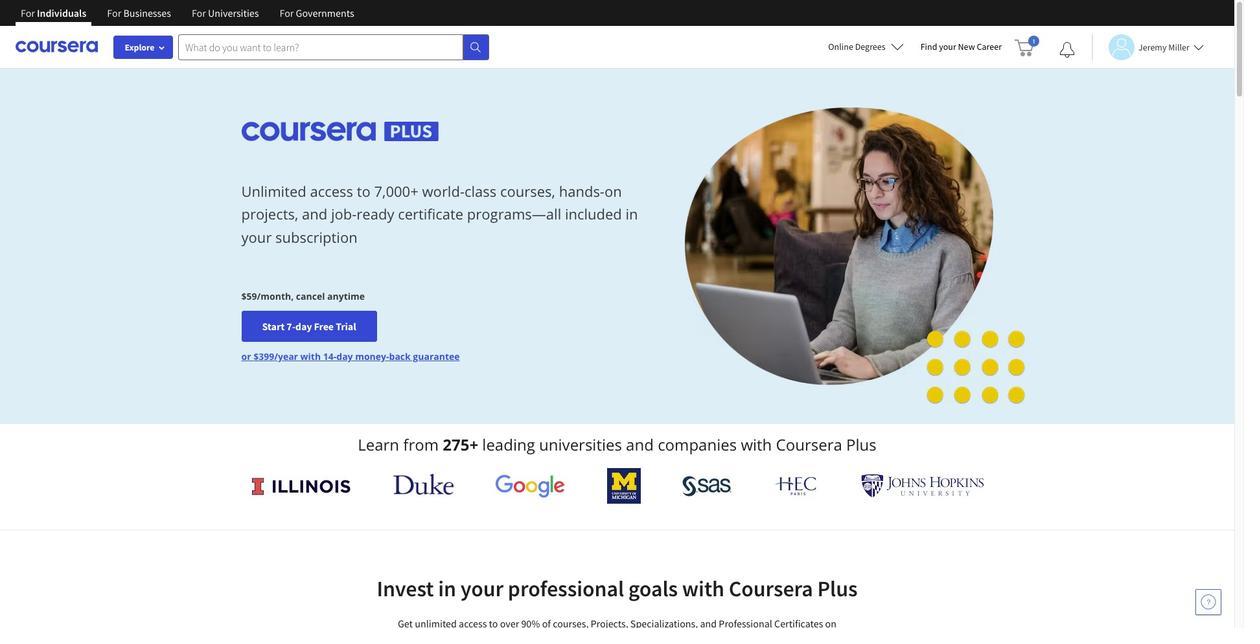 Task type: describe. For each thing, give the bounding box(es) containing it.
2 vertical spatial with
[[682, 576, 725, 603]]

for governments
[[280, 6, 354, 19]]

unlimited access to 7,000+ world-class courses, hands-on projects, and job-ready certificate programs—all included in your subscription
[[241, 182, 638, 247]]

7-
[[287, 320, 295, 333]]

professional
[[508, 576, 624, 603]]

show notifications image
[[1060, 42, 1075, 58]]

individuals
[[37, 6, 86, 19]]

or $399 /year with 14-day money-back guarantee
[[241, 351, 460, 363]]

start 7-day free trial
[[262, 320, 356, 333]]

start
[[262, 320, 285, 333]]

job-
[[331, 204, 357, 224]]

ready
[[357, 204, 394, 224]]

duke university image
[[393, 474, 453, 495]]

learn
[[358, 434, 399, 456]]

from
[[403, 434, 439, 456]]

companies
[[658, 434, 737, 456]]

degrees
[[855, 41, 886, 53]]

shopping cart: 1 item image
[[1015, 36, 1040, 56]]

0 vertical spatial coursera
[[776, 434, 842, 456]]

google image
[[495, 474, 565, 498]]

for for governments
[[280, 6, 294, 19]]

hands-
[[559, 182, 605, 201]]

/year
[[274, 351, 298, 363]]

$399
[[254, 351, 274, 363]]

find your new career
[[921, 41, 1002, 53]]

anytime
[[327, 291, 365, 303]]

0 horizontal spatial with
[[300, 351, 321, 363]]

explore button
[[113, 36, 173, 59]]

access
[[310, 182, 353, 201]]

invest in your professional goals with coursera plus
[[377, 576, 858, 603]]

guarantee
[[413, 351, 460, 363]]

invest
[[377, 576, 434, 603]]

on
[[605, 182, 622, 201]]

universities
[[539, 434, 622, 456]]

What do you want to learn? text field
[[178, 34, 463, 60]]

hec paris image
[[774, 473, 819, 500]]

help center image
[[1201, 595, 1217, 611]]

or
[[241, 351, 251, 363]]

online degrees
[[829, 41, 886, 53]]

world-
[[422, 182, 465, 201]]

johns hopkins university image
[[861, 474, 984, 498]]

programs—all
[[467, 204, 561, 224]]

start 7-day free trial button
[[241, 311, 377, 342]]

7,000+
[[374, 182, 419, 201]]

for universities
[[192, 6, 259, 19]]

online degrees button
[[818, 32, 914, 61]]

back
[[389, 351, 411, 363]]

universities
[[208, 6, 259, 19]]

1 vertical spatial coursera
[[729, 576, 813, 603]]

your inside unlimited access to 7,000+ world-class courses, hands-on projects, and job-ready certificate programs—all included in your subscription
[[241, 227, 272, 247]]

$59 /month, cancel anytime
[[241, 291, 365, 303]]

find your new career link
[[914, 39, 1009, 55]]



Task type: vqa. For each thing, say whether or not it's contained in the screenshot.
Profile
no



Task type: locate. For each thing, give the bounding box(es) containing it.
to
[[357, 182, 371, 201]]

courses,
[[500, 182, 555, 201]]

sas image
[[683, 476, 732, 497]]

learn from 275+ leading universities and companies with coursera plus
[[358, 434, 877, 456]]

with
[[300, 351, 321, 363], [741, 434, 772, 456], [682, 576, 725, 603]]

businesses
[[123, 6, 171, 19]]

with left '14-'
[[300, 351, 321, 363]]

university of michigan image
[[607, 469, 641, 504]]

1 for from the left
[[21, 6, 35, 19]]

for left governments
[[280, 6, 294, 19]]

0 vertical spatial with
[[300, 351, 321, 363]]

for left businesses
[[107, 6, 121, 19]]

0 horizontal spatial and
[[302, 204, 327, 224]]

jeremy miller
[[1139, 41, 1190, 53]]

certificate
[[398, 204, 464, 224]]

1 vertical spatial in
[[438, 576, 456, 603]]

in
[[626, 204, 638, 224], [438, 576, 456, 603]]

trial
[[336, 320, 356, 333]]

1 horizontal spatial and
[[626, 434, 654, 456]]

2 horizontal spatial your
[[939, 41, 957, 53]]

your
[[939, 41, 957, 53], [241, 227, 272, 247], [461, 576, 504, 603]]

1 vertical spatial day
[[337, 351, 353, 363]]

projects,
[[241, 204, 298, 224]]

included
[[565, 204, 622, 224]]

miller
[[1169, 41, 1190, 53]]

banner navigation
[[10, 0, 365, 36]]

for businesses
[[107, 6, 171, 19]]

1 vertical spatial your
[[241, 227, 272, 247]]

free
[[314, 320, 334, 333]]

explore
[[125, 41, 155, 53]]

day inside button
[[295, 320, 312, 333]]

and up university of michigan image
[[626, 434, 654, 456]]

0 vertical spatial in
[[626, 204, 638, 224]]

/month,
[[257, 291, 294, 303]]

jeremy
[[1139, 41, 1167, 53]]

day
[[295, 320, 312, 333], [337, 351, 353, 363]]

leading
[[482, 434, 535, 456]]

day left free
[[295, 320, 312, 333]]

career
[[977, 41, 1002, 53]]

0 vertical spatial plus
[[847, 434, 877, 456]]

plus
[[847, 434, 877, 456], [818, 576, 858, 603]]

0 horizontal spatial in
[[438, 576, 456, 603]]

4 for from the left
[[280, 6, 294, 19]]

$59
[[241, 291, 257, 303]]

3 for from the left
[[192, 6, 206, 19]]

1 horizontal spatial day
[[337, 351, 353, 363]]

0 vertical spatial day
[[295, 320, 312, 333]]

in right the invest
[[438, 576, 456, 603]]

new
[[958, 41, 975, 53]]

goals
[[629, 576, 678, 603]]

for left 'individuals'
[[21, 6, 35, 19]]

for left universities
[[192, 6, 206, 19]]

class
[[465, 182, 497, 201]]

14-
[[323, 351, 337, 363]]

governments
[[296, 6, 354, 19]]

0 horizontal spatial your
[[241, 227, 272, 247]]

0 horizontal spatial day
[[295, 320, 312, 333]]

2 horizontal spatial with
[[741, 434, 772, 456]]

and inside unlimited access to 7,000+ world-class courses, hands-on projects, and job-ready certificate programs—all included in your subscription
[[302, 204, 327, 224]]

with right goals
[[682, 576, 725, 603]]

for individuals
[[21, 6, 86, 19]]

1 vertical spatial and
[[626, 434, 654, 456]]

online
[[829, 41, 854, 53]]

coursera plus image
[[241, 122, 439, 141]]

and
[[302, 204, 327, 224], [626, 434, 654, 456]]

for for universities
[[192, 6, 206, 19]]

None search field
[[178, 34, 489, 60]]

subscription
[[276, 227, 358, 247]]

1 vertical spatial with
[[741, 434, 772, 456]]

day left money-
[[337, 351, 353, 363]]

university of illinois at urbana-champaign image
[[251, 476, 352, 497]]

with right companies
[[741, 434, 772, 456]]

1 horizontal spatial your
[[461, 576, 504, 603]]

jeremy miller button
[[1092, 34, 1204, 60]]

0 vertical spatial your
[[939, 41, 957, 53]]

cancel
[[296, 291, 325, 303]]

and up subscription in the left of the page
[[302, 204, 327, 224]]

coursera image
[[16, 36, 98, 57]]

money-
[[355, 351, 389, 363]]

275+
[[443, 434, 478, 456]]

find
[[921, 41, 938, 53]]

2 for from the left
[[107, 6, 121, 19]]

for for businesses
[[107, 6, 121, 19]]

coursera
[[776, 434, 842, 456], [729, 576, 813, 603]]

0 vertical spatial and
[[302, 204, 327, 224]]

1 horizontal spatial in
[[626, 204, 638, 224]]

2 vertical spatial your
[[461, 576, 504, 603]]

1 horizontal spatial with
[[682, 576, 725, 603]]

for for individuals
[[21, 6, 35, 19]]

unlimited
[[241, 182, 306, 201]]

in inside unlimited access to 7,000+ world-class courses, hands-on projects, and job-ready certificate programs—all included in your subscription
[[626, 204, 638, 224]]

in right included
[[626, 204, 638, 224]]

1 vertical spatial plus
[[818, 576, 858, 603]]

for
[[21, 6, 35, 19], [107, 6, 121, 19], [192, 6, 206, 19], [280, 6, 294, 19]]



